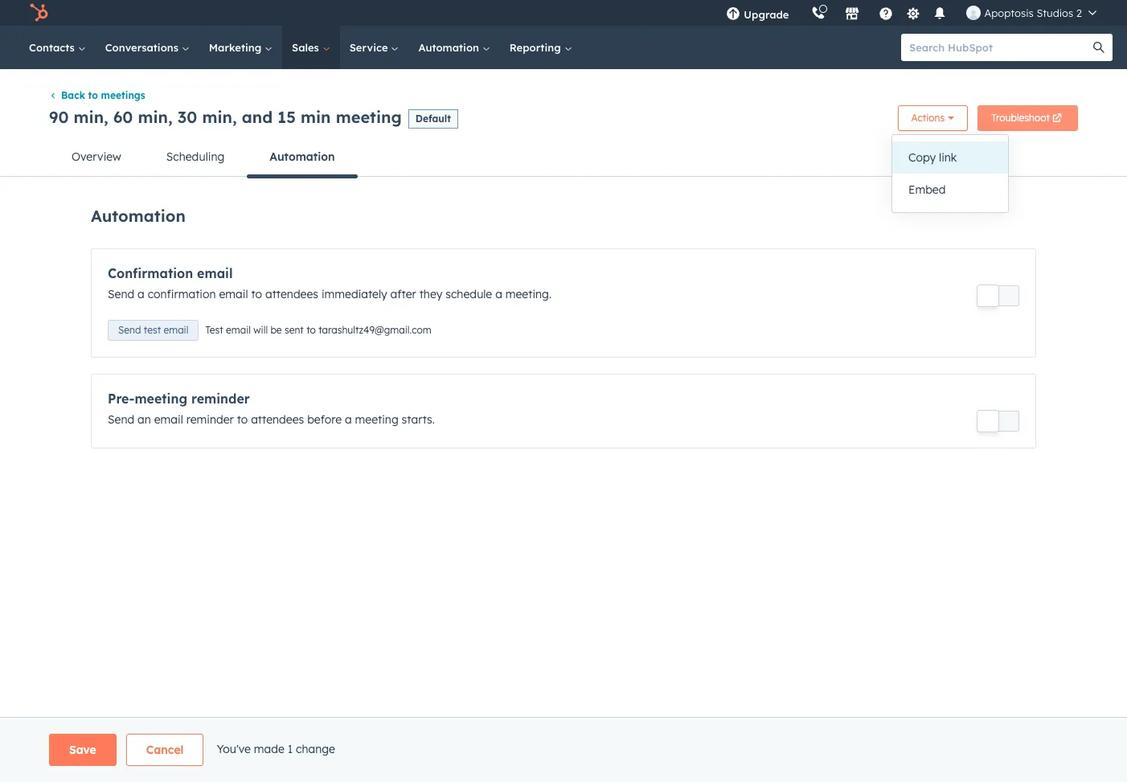 Task type: vqa. For each thing, say whether or not it's contained in the screenshot.
Send within the "button"
yes



Task type: describe. For each thing, give the bounding box(es) containing it.
back
[[61, 90, 85, 102]]

calling icon image
[[812, 6, 826, 21]]

send for send a confirmation email to attendees immediately after they schedule a meeting.
[[108, 287, 134, 302]]

2 min, from the left
[[138, 107, 173, 127]]

confirmation
[[148, 287, 216, 302]]

hubspot image
[[29, 3, 48, 23]]

test
[[144, 324, 161, 336]]

overview button
[[49, 138, 144, 176]]

search image
[[1094, 42, 1105, 53]]

send an email reminder to attendees before a meeting starts.
[[108, 413, 435, 427]]

automation link
[[409, 26, 500, 69]]

overview
[[72, 150, 121, 164]]

an
[[138, 413, 151, 427]]

90 min, 60 min, 30 min, and 15 min meeting
[[49, 107, 402, 127]]

back to meetings button
[[49, 90, 145, 102]]

copy link button
[[893, 142, 1008, 174]]

0 horizontal spatial a
[[138, 287, 145, 302]]

apoptosis studios 2 button
[[957, 0, 1107, 26]]

back to meetings
[[61, 90, 145, 102]]

to up will
[[251, 287, 262, 302]]

60
[[113, 107, 133, 127]]

email down "pre-meeting reminder"
[[154, 413, 183, 427]]

automation inside automation "link"
[[419, 41, 482, 54]]

troubleshoot link
[[978, 106, 1078, 131]]

settings image
[[906, 7, 921, 21]]

test
[[205, 324, 223, 336]]

2 vertical spatial meeting
[[355, 413, 399, 427]]

upgrade
[[744, 8, 789, 21]]

apoptosis studios 2
[[985, 6, 1082, 19]]

they
[[420, 287, 443, 302]]

sales link
[[282, 26, 340, 69]]

automation inside automation button
[[270, 150, 335, 164]]

tarashultz49@gmail.com
[[319, 324, 432, 336]]

send for send test email
[[118, 324, 141, 336]]

90
[[49, 107, 69, 127]]

before
[[307, 413, 342, 427]]

tara schultz image
[[967, 6, 981, 20]]

to down "pre-meeting reminder"
[[237, 413, 248, 427]]

1 vertical spatial reminder
[[186, 413, 234, 427]]

meetings
[[101, 90, 145, 102]]

default
[[416, 112, 451, 124]]

save
[[69, 743, 96, 758]]

pre-
[[108, 391, 135, 407]]

schedule
[[446, 287, 492, 302]]

will
[[254, 324, 268, 336]]

automation button
[[247, 138, 358, 178]]

15
[[278, 107, 296, 127]]

0 vertical spatial reminder
[[191, 391, 250, 407]]

calling icon button
[[805, 2, 833, 23]]

sales
[[292, 41, 322, 54]]

3 min, from the left
[[202, 107, 237, 127]]

1 horizontal spatial a
[[345, 413, 352, 427]]

send a confirmation email to attendees immediately after they schedule a meeting.
[[108, 287, 552, 302]]

marketplaces button
[[836, 0, 870, 26]]

service
[[350, 41, 391, 54]]

sent
[[285, 324, 304, 336]]

help button
[[873, 0, 900, 26]]

hubspot link
[[19, 3, 60, 23]]

contacts
[[29, 41, 78, 54]]

you've
[[217, 742, 251, 756]]

be
[[271, 324, 282, 336]]

after
[[390, 287, 416, 302]]

save button
[[49, 734, 116, 766]]

actions button
[[898, 106, 968, 131]]

1 min, from the left
[[74, 107, 108, 127]]

notifications image
[[933, 7, 948, 22]]



Task type: locate. For each thing, give the bounding box(es) containing it.
a down confirmation
[[138, 287, 145, 302]]

attendees
[[265, 287, 319, 302], [251, 413, 304, 427]]

1 vertical spatial meeting
[[135, 391, 187, 407]]

send down pre-
[[108, 413, 134, 427]]

menu item
[[801, 0, 804, 26]]

2 horizontal spatial automation
[[419, 41, 482, 54]]

automation down min
[[270, 150, 335, 164]]

1 vertical spatial send
[[118, 324, 141, 336]]

email left will
[[226, 324, 251, 336]]

navigation containing overview
[[49, 138, 1078, 178]]

email
[[197, 266, 233, 282], [219, 287, 248, 302], [164, 324, 188, 336], [226, 324, 251, 336], [154, 413, 183, 427]]

min, right '30'
[[202, 107, 237, 127]]

embed
[[909, 183, 946, 197]]

2 horizontal spatial a
[[495, 287, 502, 302]]

contacts link
[[19, 26, 95, 69]]

send down confirmation
[[108, 287, 134, 302]]

link
[[939, 150, 957, 165]]

attendees for immediately
[[265, 287, 319, 302]]

to
[[88, 90, 98, 102], [251, 287, 262, 302], [307, 324, 316, 336], [237, 413, 248, 427]]

1 vertical spatial attendees
[[251, 413, 304, 427]]

starts.
[[402, 413, 435, 427]]

meeting right min
[[336, 107, 402, 127]]

min, left '30'
[[138, 107, 173, 127]]

30
[[178, 107, 197, 127]]

a right before
[[345, 413, 352, 427]]

marketing link
[[199, 26, 282, 69]]

meeting
[[336, 107, 402, 127], [135, 391, 187, 407], [355, 413, 399, 427]]

2 vertical spatial send
[[108, 413, 134, 427]]

1 vertical spatial automation
[[270, 150, 335, 164]]

and
[[242, 107, 273, 127]]

upgrade image
[[726, 7, 741, 22]]

0 horizontal spatial automation
[[91, 206, 186, 226]]

email up confirmation
[[197, 266, 233, 282]]

send test email button
[[108, 320, 199, 341]]

attendees up the sent
[[265, 287, 319, 302]]

0 vertical spatial automation
[[419, 41, 482, 54]]

90 min, 60 min, 30 min, and 15 min meeting banner
[[49, 101, 1078, 138]]

to right the sent
[[307, 324, 316, 336]]

actions
[[912, 112, 945, 124]]

copy link
[[909, 150, 957, 165]]

troubleshoot
[[992, 112, 1050, 124]]

help image
[[879, 7, 894, 22]]

2 vertical spatial automation
[[91, 206, 186, 226]]

automation
[[419, 41, 482, 54], [270, 150, 335, 164], [91, 206, 186, 226]]

immediately
[[322, 287, 387, 302]]

send test email
[[118, 324, 188, 336]]

meeting up an
[[135, 391, 187, 407]]

send left test
[[118, 324, 141, 336]]

automation up default
[[419, 41, 482, 54]]

min,
[[74, 107, 108, 127], [138, 107, 173, 127], [202, 107, 237, 127]]

min, down back to meetings button
[[74, 107, 108, 127]]

0 vertical spatial attendees
[[265, 287, 319, 302]]

2
[[1077, 6, 1082, 19]]

confirmation email
[[108, 266, 233, 282]]

marketing
[[209, 41, 265, 54]]

attendees for before
[[251, 413, 304, 427]]

navigation
[[49, 138, 1078, 178]]

marketplaces image
[[846, 7, 860, 22]]

reminder down "pre-meeting reminder"
[[186, 413, 234, 427]]

search button
[[1086, 34, 1113, 61]]

settings link
[[903, 4, 924, 21]]

0 horizontal spatial min,
[[74, 107, 108, 127]]

min
[[301, 107, 331, 127]]

apoptosis
[[985, 6, 1034, 19]]

meeting left starts.
[[355, 413, 399, 427]]

1 horizontal spatial min,
[[138, 107, 173, 127]]

page section element
[[10, 734, 1117, 766]]

conversations link
[[95, 26, 199, 69]]

scheduling button
[[144, 138, 247, 176]]

you've made 1 change
[[217, 742, 335, 756]]

automation up confirmation
[[91, 206, 186, 226]]

meeting inside banner
[[336, 107, 402, 127]]

send for send an email reminder to attendees before a meeting starts.
[[108, 413, 134, 427]]

1
[[288, 742, 293, 756]]

0 vertical spatial meeting
[[336, 107, 402, 127]]

test email will be sent to tarashultz49@gmail.com
[[205, 324, 432, 336]]

send
[[108, 287, 134, 302], [118, 324, 141, 336], [108, 413, 134, 427]]

cancel
[[146, 743, 184, 758]]

email inside send test email button
[[164, 324, 188, 336]]

2 horizontal spatial min,
[[202, 107, 237, 127]]

send inside button
[[118, 324, 141, 336]]

email up test
[[219, 287, 248, 302]]

reminder up send an email reminder to attendees before a meeting starts.
[[191, 391, 250, 407]]

confirmation
[[108, 266, 193, 282]]

notifications button
[[927, 0, 954, 26]]

reminder
[[191, 391, 250, 407], [186, 413, 234, 427]]

change
[[296, 742, 335, 756]]

Search HubSpot search field
[[901, 34, 1098, 61]]

to right back
[[88, 90, 98, 102]]

a left "meeting."
[[495, 287, 502, 302]]

menu
[[715, 0, 1108, 26]]

reporting link
[[500, 26, 582, 69]]

cancel button
[[126, 734, 204, 766]]

embed button
[[893, 174, 1008, 206]]

studios
[[1037, 6, 1074, 19]]

pre-meeting reminder
[[108, 391, 250, 407]]

scheduling
[[166, 150, 225, 164]]

service link
[[340, 26, 409, 69]]

reporting
[[510, 41, 564, 54]]

email right test
[[164, 324, 188, 336]]

made
[[254, 742, 285, 756]]

1 horizontal spatial automation
[[270, 150, 335, 164]]

0 vertical spatial send
[[108, 287, 134, 302]]

menu containing apoptosis studios 2
[[715, 0, 1108, 26]]

copy
[[909, 150, 936, 165]]

conversations
[[105, 41, 182, 54]]

meeting.
[[506, 287, 552, 302]]

a
[[138, 287, 145, 302], [495, 287, 502, 302], [345, 413, 352, 427]]

attendees left before
[[251, 413, 304, 427]]



